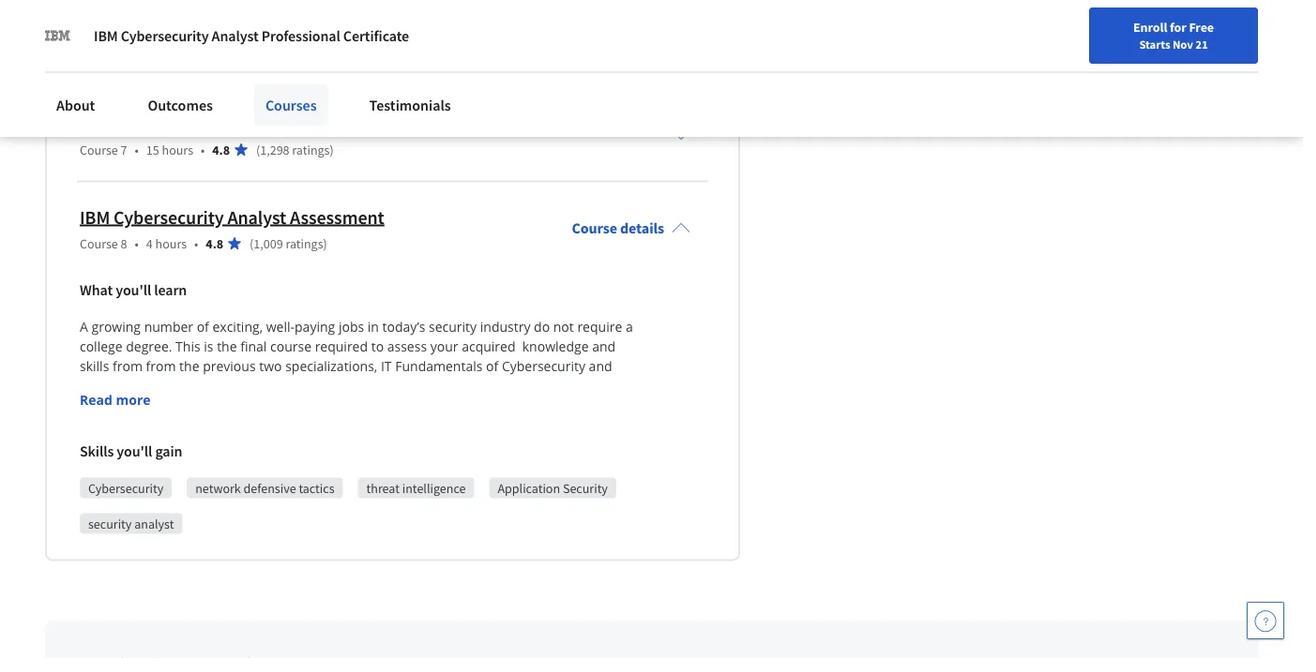 Task type: locate. For each thing, give the bounding box(es) containing it.
security down skills
[[80, 377, 129, 395]]

1 vertical spatial for
[[404, 377, 422, 395]]

)
[[330, 141, 334, 158], [323, 235, 327, 252]]

studies
[[458, 112, 518, 135]]

and down 'require'
[[592, 337, 616, 355]]

0 horizontal spatial to
[[274, 377, 287, 395]]

you'll for learn
[[116, 281, 151, 300]]

the right the is
[[217, 337, 237, 355]]

security right the application
[[563, 480, 608, 497]]

1 horizontal spatial a
[[626, 318, 633, 335]]

0 vertical spatial you'll
[[116, 281, 151, 300]]

assessment
[[290, 205, 385, 229]]

1 vertical spatial you'll
[[117, 442, 152, 461]]

0 vertical spatial the
[[217, 337, 237, 355]]

analyst
[[521, 377, 565, 395], [134, 516, 174, 533]]

( down capstone:
[[256, 141, 260, 158]]

ratings down the breach
[[292, 141, 330, 158]]

intelligence
[[402, 480, 466, 497]]

about
[[56, 96, 95, 115]]

require
[[578, 318, 623, 335]]

4.8 down capstone:
[[212, 141, 230, 158]]

security up your on the left bottom of the page
[[429, 318, 477, 335]]

•
[[135, 141, 139, 158], [201, 141, 205, 158], [135, 235, 139, 252], [194, 235, 198, 252]]

courses
[[266, 96, 317, 115]]

1,298
[[260, 141, 290, 158]]

to down two
[[274, 377, 287, 395]]

ratings right 1,009
[[286, 235, 323, 252]]

to down in
[[371, 337, 384, 355]]

ready
[[366, 377, 401, 395]]

the down this at the bottom left of page
[[179, 357, 199, 375]]

4.8 down ibm cybersecurity analyst assessment
[[206, 235, 223, 252]]

capstone:
[[194, 112, 274, 135]]

you'll left the learn at the top left
[[116, 281, 151, 300]]

ibm up course 8 • 4 hours • on the left
[[80, 205, 110, 229]]

1 horizontal spatial (
[[256, 141, 260, 158]]

• down ibm cybersecurity analyst assessment link
[[194, 235, 198, 252]]

courses link
[[254, 84, 328, 126]]

1 horizontal spatial to
[[371, 337, 384, 355]]

outcomes
[[148, 96, 213, 115]]

it
[[381, 357, 392, 375]]

0 vertical spatial and
[[592, 337, 616, 355]]

( 1,298 ratings )
[[256, 141, 334, 158]]

0 horizontal spatial from
[[113, 357, 143, 375]]

show notifications image
[[1104, 23, 1126, 46]]

( 1,009 ratings )
[[250, 235, 327, 252]]

for inside enroll for free starts nov 21
[[1170, 19, 1187, 36]]

you'll left gain
[[117, 442, 152, 461]]

1 vertical spatial a
[[426, 377, 433, 395]]

read more button
[[80, 390, 151, 410]]

a
[[80, 318, 88, 335]]

• down capstone:
[[201, 141, 205, 158]]

tactics
[[299, 480, 335, 497]]

analyst down gain
[[134, 516, 174, 533]]

details
[[620, 219, 664, 238]]

) down assessment
[[323, 235, 327, 252]]

0 vertical spatial hours
[[162, 141, 193, 158]]

ibm for ibm cybersecurity analyst assessment
[[80, 205, 110, 229]]

menu item
[[963, 19, 1084, 80]]

network
[[195, 480, 241, 497]]

hours right 15
[[162, 141, 193, 158]]

1 horizontal spatial security
[[429, 318, 477, 335]]

1 horizontal spatial for
[[1170, 19, 1187, 36]]

cybersecurity
[[121, 26, 209, 45], [80, 112, 190, 135], [114, 205, 224, 229], [502, 357, 586, 375], [88, 480, 164, 497]]

and
[[592, 337, 616, 355], [589, 357, 612, 375]]

0 vertical spatial 4.8
[[212, 141, 230, 158]]

2 vertical spatial analyst
[[132, 377, 177, 395]]

1 horizontal spatial of
[[486, 357, 499, 375]]

analyst inside a growing number of exciting, well-paying jobs in today's security industry do not require a college degree. this is the final course required to assess your acquired  knowledge and skills from from the previous two specializations, it fundamentals of cybersecurity and security analyst fundamentals, to become job-ready for a cybersecurity analyst role. read more
[[521, 377, 565, 395]]

(
[[256, 141, 260, 158], [250, 235, 254, 252]]

course left details
[[572, 219, 617, 238]]

1 vertical spatial ibm
[[80, 205, 110, 229]]

analyst up 1,009
[[228, 205, 286, 229]]

security analyst
[[88, 516, 174, 533]]

a down fundamentals on the bottom of the page
[[426, 377, 433, 395]]

0 vertical spatial for
[[1170, 19, 1187, 36]]

to
[[371, 337, 384, 355], [274, 377, 287, 395]]

( down ibm cybersecurity analyst assessment
[[250, 235, 254, 252]]

1 vertical spatial security
[[88, 516, 132, 533]]

two
[[259, 357, 282, 375]]

network defensive tactics
[[195, 480, 335, 497]]

1,009
[[254, 235, 283, 252]]

for right ready on the bottom
[[404, 377, 422, 395]]

a
[[626, 318, 633, 335], [426, 377, 433, 395]]

outcomes link
[[136, 84, 224, 126]]

not
[[554, 318, 574, 335]]

) down the breach
[[330, 141, 334, 158]]

ibm right ibm image
[[94, 26, 118, 45]]

course inside dropdown button
[[572, 219, 617, 238]]

0 vertical spatial a
[[626, 318, 633, 335]]

0 horizontal spatial security
[[88, 516, 132, 533]]

the
[[217, 337, 237, 355], [179, 357, 199, 375]]

1 vertical spatial and
[[589, 357, 612, 375]]

specializations,
[[285, 357, 378, 375]]

skills
[[80, 357, 109, 375]]

1 vertical spatial hours
[[155, 235, 187, 252]]

0 vertical spatial security
[[80, 377, 129, 395]]

from
[[113, 357, 143, 375], [146, 357, 176, 375]]

0 horizontal spatial the
[[179, 357, 199, 375]]

None search field
[[268, 12, 540, 49]]

cybersecurity
[[436, 377, 518, 395]]

ibm cybersecurity analyst professional certificate
[[94, 26, 409, 45]]

hours right 4
[[155, 235, 187, 252]]

for up nov
[[1170, 19, 1187, 36]]

1 vertical spatial 4.8
[[206, 235, 223, 252]]

security
[[429, 318, 477, 335], [88, 516, 132, 533]]

1 horizontal spatial from
[[146, 357, 176, 375]]

0 vertical spatial analyst
[[521, 377, 565, 395]]

1 vertical spatial )
[[323, 235, 327, 252]]

analyst left role.
[[521, 377, 565, 395]]

of up the is
[[197, 318, 209, 335]]

0 vertical spatial of
[[197, 318, 209, 335]]

course left 7
[[80, 141, 118, 158]]

security down the skills
[[88, 516, 132, 533]]

a growing number of exciting, well-paying jobs in today's security industry do not require a college degree. this is the final course required to assess your acquired  knowledge and skills from from the previous two specializations, it fundamentals of cybersecurity and security analyst fundamentals, to become job-ready for a cybersecurity analyst role. read more
[[80, 318, 637, 409]]

0 vertical spatial analyst
[[212, 26, 259, 45]]

number
[[144, 318, 193, 335]]

of down acquired
[[486, 357, 499, 375]]

1 horizontal spatial security
[[563, 480, 608, 497]]

1 horizontal spatial )
[[330, 141, 334, 158]]

breach
[[277, 112, 333, 135]]

0 horizontal spatial analyst
[[134, 516, 174, 533]]

0 vertical spatial (
[[256, 141, 260, 158]]

0 vertical spatial to
[[371, 337, 384, 355]]

1 vertical spatial (
[[250, 235, 254, 252]]

1 vertical spatial security
[[563, 480, 608, 497]]

21
[[1196, 37, 1209, 52]]

of
[[197, 318, 209, 335], [486, 357, 499, 375]]

application security
[[498, 480, 608, 497]]

role.
[[568, 377, 596, 395]]

0 horizontal spatial of
[[197, 318, 209, 335]]

1 from from the left
[[113, 357, 143, 375]]

0 vertical spatial security
[[429, 318, 477, 335]]

analyst down "degree." on the left bottom of page
[[132, 377, 177, 395]]

coursera image
[[23, 15, 142, 45]]

1 vertical spatial ratings
[[286, 235, 323, 252]]

1 vertical spatial of
[[486, 357, 499, 375]]

0 vertical spatial ibm
[[94, 26, 118, 45]]

0 vertical spatial ratings
[[292, 141, 330, 158]]

job-
[[343, 377, 366, 395]]

• right 7
[[135, 141, 139, 158]]

0 horizontal spatial for
[[404, 377, 422, 395]]

) for response
[[330, 141, 334, 158]]

a right 'require'
[[626, 318, 633, 335]]

0 horizontal spatial security
[[80, 377, 129, 395]]

course 8 • 4 hours •
[[80, 235, 198, 252]]

0 horizontal spatial )
[[323, 235, 327, 252]]

1 vertical spatial to
[[274, 377, 287, 395]]

cybersecurity inside a growing number of exciting, well-paying jobs in today's security industry do not require a college degree. this is the final course required to assess your acquired  knowledge and skills from from the previous two specializations, it fundamentals of cybersecurity and security analyst fundamentals, to become job-ready for a cybersecurity analyst role. read more
[[502, 357, 586, 375]]

threat intelligence
[[367, 480, 466, 497]]

analyst left "professional"
[[212, 26, 259, 45]]

0 horizontal spatial (
[[250, 235, 254, 252]]

more
[[116, 391, 151, 409]]

and up role.
[[589, 357, 612, 375]]

course for ibm cybersecurity analyst assessment
[[80, 235, 118, 252]]

ibm cybersecurity analyst assessment
[[80, 205, 385, 229]]

ibm cybersecurity analyst assessment link
[[80, 205, 385, 229]]

1 horizontal spatial analyst
[[521, 377, 565, 395]]

ratings for breach
[[292, 141, 330, 158]]

this
[[176, 337, 201, 355]]

4.8 for cybersecurity
[[206, 235, 223, 252]]

0 vertical spatial )
[[330, 141, 334, 158]]

course left 8
[[80, 235, 118, 252]]

1 vertical spatial analyst
[[228, 205, 286, 229]]

0 horizontal spatial a
[[426, 377, 433, 395]]



Task type: vqa. For each thing, say whether or not it's contained in the screenshot.
must
no



Task type: describe. For each thing, give the bounding box(es) containing it.
cyber threat intelligence
[[80, 18, 279, 41]]

industry
[[480, 318, 531, 335]]

cybersecurity capstone:  breach response case studies link
[[80, 112, 518, 135]]

growing
[[92, 318, 141, 335]]

• right 8
[[135, 235, 139, 252]]

for inside a growing number of exciting, well-paying jobs in today's security industry do not require a college degree. this is the final course required to assess your acquired  knowledge and skills from from the previous two specializations, it fundamentals of cybersecurity and security analyst fundamentals, to become job-ready for a cybersecurity analyst role. read more
[[404, 377, 422, 395]]

application
[[498, 480, 560, 497]]

exciting,
[[213, 318, 263, 335]]

paying
[[295, 318, 335, 335]]

testimonials
[[369, 96, 451, 115]]

degree.
[[126, 337, 172, 355]]

( for breach
[[256, 141, 260, 158]]

what you'll learn
[[80, 281, 187, 300]]

enroll for free starts nov 21
[[1134, 19, 1215, 52]]

fundamentals,
[[180, 377, 271, 395]]

4.8 for capstone:
[[212, 141, 230, 158]]

skills you'll gain
[[80, 442, 183, 461]]

analyst for assessment
[[228, 205, 286, 229]]

assess
[[387, 337, 427, 355]]

cybersecurity capstone:  breach response case studies
[[80, 112, 518, 135]]

analyst inside a growing number of exciting, well-paying jobs in today's security industry do not require a college degree. this is the final course required to assess your acquired  knowledge and skills from from the previous two specializations, it fundamentals of cybersecurity and security analyst fundamentals, to become job-ready for a cybersecurity analyst role. read more
[[132, 377, 177, 395]]

acquired
[[462, 337, 516, 355]]

defensive
[[244, 480, 296, 497]]

threat
[[367, 480, 400, 497]]

15
[[146, 141, 159, 158]]

knowledge
[[523, 337, 589, 355]]

analyst for professional
[[212, 26, 259, 45]]

professional
[[262, 26, 340, 45]]

what
[[80, 281, 113, 300]]

skills
[[80, 442, 114, 461]]

4
[[146, 235, 153, 252]]

1 horizontal spatial the
[[217, 337, 237, 355]]

today's
[[383, 318, 426, 335]]

threat
[[130, 18, 182, 41]]

( for analyst
[[250, 235, 254, 252]]

8
[[121, 235, 127, 252]]

ratings for analyst
[[286, 235, 323, 252]]

help center image
[[1255, 610, 1277, 633]]

2 from from the left
[[146, 357, 176, 375]]

starts
[[1140, 37, 1171, 52]]

certificate
[[343, 26, 409, 45]]

enroll
[[1134, 19, 1168, 36]]

ibm image
[[45, 23, 71, 49]]

course
[[270, 337, 312, 355]]

you'll for gain
[[117, 442, 152, 461]]

ibm for ibm cybersecurity analyst professional certificate
[[94, 26, 118, 45]]

required
[[315, 337, 368, 355]]

intelligence
[[186, 18, 279, 41]]

about link
[[45, 84, 106, 126]]

7
[[121, 141, 127, 158]]

do
[[534, 318, 550, 335]]

become
[[290, 377, 339, 395]]

cyber
[[80, 18, 126, 41]]

) for assessment
[[323, 235, 327, 252]]

nov
[[1173, 37, 1194, 52]]

course for cybersecurity capstone:  breach response case studies
[[80, 141, 118, 158]]

course 7 • 15 hours •
[[80, 141, 205, 158]]

security inside a growing number of exciting, well-paying jobs in today's security industry do not require a college degree. this is the final course required to assess your acquired  knowledge and skills from from the previous two specializations, it fundamentals of cybersecurity and security analyst fundamentals, to become job-ready for a cybersecurity analyst role. read more
[[80, 377, 129, 395]]

gain
[[155, 442, 183, 461]]

your
[[431, 337, 459, 355]]

fundamentals
[[395, 357, 483, 375]]

cyber threat intelligence link
[[80, 18, 279, 41]]

final
[[240, 337, 267, 355]]

course details
[[572, 219, 664, 238]]

read
[[80, 391, 112, 409]]

in
[[368, 318, 379, 335]]

case
[[417, 112, 455, 135]]

testimonials link
[[358, 84, 462, 126]]

1 vertical spatial the
[[179, 357, 199, 375]]

is
[[204, 337, 214, 355]]

response
[[336, 112, 413, 135]]

college
[[80, 337, 123, 355]]

learn
[[154, 281, 187, 300]]

security inside a growing number of exciting, well-paying jobs in today's security industry do not require a college degree. this is the final course required to assess your acquired  knowledge and skills from from the previous two specializations, it fundamentals of cybersecurity and security analyst fundamentals, to become job-ready for a cybersecurity analyst role. read more
[[429, 318, 477, 335]]

1 vertical spatial analyst
[[134, 516, 174, 533]]

free
[[1190, 19, 1215, 36]]

hours for cybersecurity
[[155, 235, 187, 252]]

previous
[[203, 357, 256, 375]]

course details button
[[557, 193, 706, 264]]

hours for capstone:
[[162, 141, 193, 158]]

jobs
[[339, 318, 364, 335]]

well-
[[266, 318, 295, 335]]



